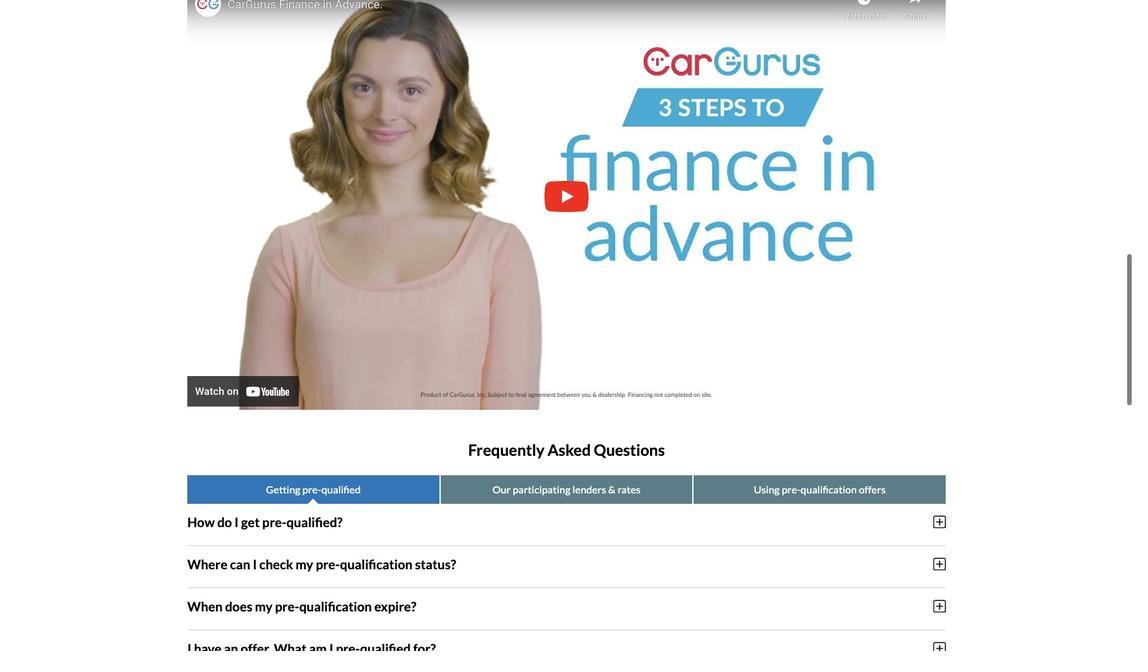 Task type: vqa. For each thing, say whether or not it's contained in the screenshot.
searches
no



Task type: locate. For each thing, give the bounding box(es) containing it.
pre-
[[303, 483, 321, 495], [782, 483, 801, 495], [262, 514, 287, 530], [316, 556, 340, 572], [275, 598, 299, 614]]

plus square image inside where can i check my pre-qualification status? "button"
[[934, 557, 946, 571]]

1 vertical spatial i
[[253, 556, 257, 572]]

&
[[608, 483, 616, 495]]

0 horizontal spatial i
[[235, 514, 239, 530]]

i right 'can' at the bottom of page
[[253, 556, 257, 572]]

pre- right get
[[262, 514, 287, 530]]

pre- inside how do i get pre-qualified? 'button'
[[262, 514, 287, 530]]

using pre-qualification offers
[[754, 483, 886, 495]]

where can i check my pre-qualification status?
[[187, 556, 456, 572]]

i
[[235, 514, 239, 530], [253, 556, 257, 572]]

when does my pre-qualification expire?
[[187, 598, 417, 614]]

qualification down where can i check my pre-qualification status?
[[299, 598, 372, 614]]

my
[[296, 556, 313, 572], [255, 598, 273, 614]]

2 vertical spatial plus square image
[[934, 641, 946, 651]]

plus square image
[[934, 557, 946, 571], [934, 599, 946, 613], [934, 641, 946, 651]]

my inside button
[[255, 598, 273, 614]]

when
[[187, 598, 223, 614]]

qualification left offers
[[801, 483, 857, 495]]

1 horizontal spatial i
[[253, 556, 257, 572]]

pre- right getting
[[303, 483, 321, 495]]

frequently
[[468, 440, 545, 459]]

asked
[[548, 440, 591, 459]]

i inside 'button'
[[235, 514, 239, 530]]

0 vertical spatial my
[[296, 556, 313, 572]]

pre- down check
[[275, 598, 299, 614]]

0 vertical spatial plus square image
[[934, 557, 946, 571]]

1 vertical spatial plus square image
[[934, 599, 946, 613]]

frequently asked questions tab list
[[187, 475, 946, 504]]

pre- right the using
[[782, 483, 801, 495]]

i right do
[[235, 514, 239, 530]]

qualification up expire?
[[340, 556, 413, 572]]

0 horizontal spatial my
[[255, 598, 273, 614]]

plus square image inside when does my pre-qualification expire? button
[[934, 599, 946, 613]]

lenders
[[573, 483, 606, 495]]

when does my pre-qualification expire? button
[[187, 588, 946, 624]]

where can i check my pre-qualification status? button
[[187, 546, 946, 582]]

1 plus square image from the top
[[934, 557, 946, 571]]

getting pre-qualified tab panel
[[187, 504, 946, 651]]

our participating lenders & rates button
[[441, 475, 693, 504]]

pre- down qualified?
[[316, 556, 340, 572]]

my right check
[[296, 556, 313, 572]]

how do i get pre-qualified?
[[187, 514, 343, 530]]

qualification
[[801, 483, 857, 495], [340, 556, 413, 572], [299, 598, 372, 614]]

0 vertical spatial qualification
[[801, 483, 857, 495]]

my right does
[[255, 598, 273, 614]]

qualified?
[[287, 514, 343, 530]]

3 plus square image from the top
[[934, 641, 946, 651]]

1 vertical spatial my
[[255, 598, 273, 614]]

can
[[230, 556, 250, 572]]

pre- inside where can i check my pre-qualification status? "button"
[[316, 556, 340, 572]]

our participating lenders & rates
[[493, 483, 641, 495]]

1 horizontal spatial my
[[296, 556, 313, 572]]

i inside "button"
[[253, 556, 257, 572]]

my inside "button"
[[296, 556, 313, 572]]

pre- inside using pre-qualification offers button
[[782, 483, 801, 495]]

plus square image
[[934, 515, 946, 529]]

2 plus square image from the top
[[934, 599, 946, 613]]

offers
[[859, 483, 886, 495]]

using pre-qualification offers button
[[694, 475, 946, 504]]

how do i get pre-qualified? button
[[187, 504, 946, 540]]

0 vertical spatial i
[[235, 514, 239, 530]]

1 vertical spatial qualification
[[340, 556, 413, 572]]



Task type: describe. For each thing, give the bounding box(es) containing it.
plus square image for where can i check my pre-qualification status?
[[934, 557, 946, 571]]

pre- inside getting pre-qualified button
[[303, 483, 321, 495]]

pre- inside when does my pre-qualification expire? button
[[275, 598, 299, 614]]

expire?
[[374, 598, 417, 614]]

participating
[[513, 483, 571, 495]]

i for can
[[253, 556, 257, 572]]

qualification inside frequently asked questions tab list
[[801, 483, 857, 495]]

getting pre-qualified
[[266, 483, 361, 495]]

qualification inside "button"
[[340, 556, 413, 572]]

getting pre-qualified button
[[187, 475, 439, 504]]

does
[[225, 598, 253, 614]]

frequently asked questions
[[468, 440, 665, 459]]

getting
[[266, 483, 301, 495]]

2 vertical spatial qualification
[[299, 598, 372, 614]]

plus square image for when does my pre-qualification expire?
[[934, 599, 946, 613]]

how
[[187, 514, 215, 530]]

get
[[241, 514, 260, 530]]

do
[[217, 514, 232, 530]]

where
[[187, 556, 227, 572]]

i for do
[[235, 514, 239, 530]]

qualified
[[321, 483, 361, 495]]

questions
[[594, 440, 665, 459]]

rates
[[618, 483, 641, 495]]

check
[[259, 556, 293, 572]]

our
[[493, 483, 511, 495]]

using
[[754, 483, 780, 495]]

status?
[[415, 556, 456, 572]]



